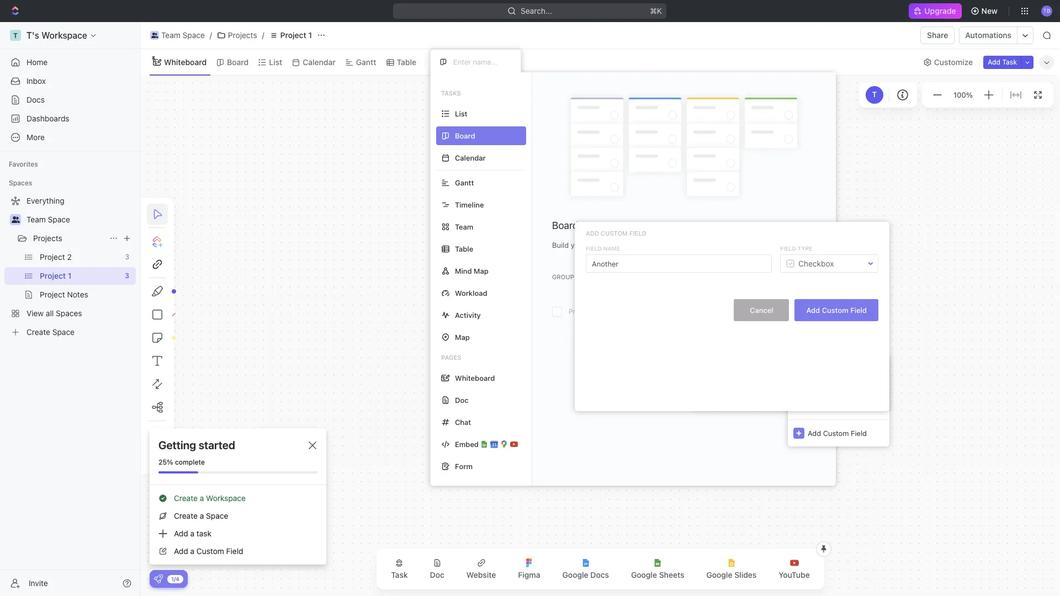 Task type: vqa. For each thing, say whether or not it's contained in the screenshot.
CELL
no



Task type: describe. For each thing, give the bounding box(es) containing it.
Enter name... field
[[452, 57, 512, 67]]

create for create a workspace
[[174, 494, 198, 503]]

figma button
[[509, 552, 549, 586]]

a for task
[[190, 529, 194, 538]]

google docs
[[562, 570, 609, 580]]

board
[[576, 273, 597, 280]]

docs inside button
[[590, 570, 609, 580]]

complete
[[175, 458, 205, 467]]

google sheets button
[[622, 552, 693, 586]]

youtube
[[779, 570, 810, 580]]

google slides button
[[698, 552, 766, 586]]

whiteboard inside 'link'
[[164, 57, 207, 67]]

space inside sidebar "navigation"
[[48, 215, 70, 224]]

share button
[[921, 27, 955, 44]]

custom inside dropdown button
[[823, 429, 849, 438]]

1 horizontal spatial whiteboard
[[455, 374, 495, 382]]

workload
[[455, 289, 487, 297]]

assignee
[[713, 320, 745, 329]]

list link
[[267, 54, 282, 70]]

Enter name... text field
[[586, 255, 772, 273]]

1 vertical spatial list
[[455, 109, 467, 118]]

1 horizontal spatial map
[[474, 266, 489, 275]]

add task
[[988, 58, 1017, 66]]

home
[[27, 57, 48, 67]]

1 horizontal spatial user group image
[[151, 33, 158, 38]]

google slides
[[707, 570, 757, 580]]

table link
[[395, 54, 416, 70]]

1 vertical spatial map
[[455, 333, 470, 342]]

group board by:
[[552, 273, 609, 280]]

gantt link
[[354, 54, 376, 70]]

field inside button
[[850, 306, 867, 314]]

getting
[[158, 439, 196, 452]]

tree inside sidebar "navigation"
[[4, 192, 136, 341]]

embed
[[455, 440, 479, 449]]

project
[[280, 30, 306, 40]]

figma
[[518, 570, 540, 580]]

checkbox button
[[781, 254, 878, 273]]

group
[[552, 273, 574, 280]]

field inside dropdown button
[[851, 429, 867, 438]]

view button
[[430, 54, 466, 70]]

project 1 link
[[267, 29, 315, 42]]

add a custom field
[[174, 547, 243, 556]]

add inside dropdown button
[[808, 429, 821, 438]]

add board
[[767, 308, 803, 316]]

favorites
[[9, 160, 38, 168]]

docs link
[[4, 91, 136, 109]]

dashboards
[[27, 114, 69, 123]]

2 horizontal spatial board
[[783, 308, 803, 316]]

calendar link
[[301, 54, 336, 70]]

inbox
[[27, 76, 46, 86]]

create for create a space
[[174, 511, 198, 521]]

docs inside sidebar "navigation"
[[27, 95, 45, 104]]

inbox link
[[4, 72, 136, 90]]

team space link inside tree
[[27, 211, 134, 229]]

1 / from the left
[[210, 30, 212, 40]]

new button
[[966, 2, 1004, 20]]

0 vertical spatial gantt
[[356, 57, 376, 67]]

type
[[798, 245, 812, 252]]

view
[[445, 57, 462, 67]]

sheets
[[659, 570, 684, 580]]

0 vertical spatial doc
[[455, 396, 469, 404]]

google docs button
[[554, 552, 618, 586]]

close image
[[309, 442, 316, 449]]

due
[[687, 272, 700, 281]]

date
[[702, 272, 716, 281]]

0 horizontal spatial table
[[397, 57, 416, 67]]

whiteboard link
[[162, 54, 207, 70]]

1 horizontal spatial calendar
[[455, 153, 486, 162]]

new
[[982, 6, 998, 15]]

slides
[[735, 570, 757, 580]]

mind map
[[455, 266, 489, 275]]

cancel
[[750, 306, 774, 314]]

25%
[[158, 458, 173, 467]]

started
[[199, 439, 235, 452]]

assignee button
[[695, 316, 788, 334]]

add a task
[[174, 529, 212, 538]]

dashboards link
[[4, 110, 136, 128]]

google for google docs
[[562, 570, 588, 580]]

projects inside sidebar "navigation"
[[33, 234, 62, 243]]

1
[[308, 30, 312, 40]]

task button
[[382, 552, 417, 586]]

cancel button
[[734, 299, 789, 321]]

search...
[[521, 6, 552, 15]]

name
[[603, 245, 620, 252]]

t
[[872, 90, 877, 99]]

due date button
[[667, 268, 816, 286]]

2 horizontal spatial team
[[455, 222, 473, 231]]

timeline
[[455, 200, 484, 209]]

mind
[[455, 266, 472, 275]]

checkbox
[[799, 259, 834, 268]]

user group image inside sidebar "navigation"
[[11, 216, 20, 223]]

1/4
[[171, 576, 180, 582]]

task inside add task button
[[1002, 58, 1017, 66]]

activity
[[455, 311, 481, 319]]



Task type: locate. For each thing, give the bounding box(es) containing it.
doc up chat
[[455, 396, 469, 404]]

status
[[713, 302, 736, 311]]

add
[[988, 58, 1001, 66], [586, 230, 599, 237], [806, 306, 820, 314], [767, 308, 781, 316], [808, 429, 821, 438], [174, 529, 188, 538], [174, 547, 188, 556]]

doc inside doc button
[[430, 570, 444, 580]]

team down timeline
[[455, 222, 473, 231]]

0 vertical spatial calendar
[[303, 57, 336, 67]]

calendar
[[303, 57, 336, 67], [455, 153, 486, 162]]

due date
[[687, 272, 716, 281]]

field name
[[586, 245, 620, 252]]

field
[[629, 230, 647, 237], [586, 245, 602, 252], [780, 245, 796, 252], [850, 306, 867, 314], [851, 429, 867, 438], [226, 547, 243, 556]]

view button
[[430, 49, 466, 75]]

create up create a space
[[174, 494, 198, 503]]

automations
[[965, 30, 1012, 40]]

1 horizontal spatial list
[[455, 109, 467, 118]]

1 vertical spatial gantt
[[455, 178, 474, 187]]

a for workspace
[[200, 494, 204, 503]]

0 vertical spatial add custom field
[[586, 230, 647, 237]]

1 vertical spatial add custom field
[[806, 306, 867, 314]]

0 vertical spatial space
[[183, 30, 205, 40]]

youtube button
[[770, 552, 819, 586]]

team space inside tree
[[27, 215, 70, 224]]

team
[[161, 30, 180, 40], [27, 215, 46, 224], [455, 222, 473, 231]]

1 horizontal spatial doc
[[455, 396, 469, 404]]

gantt left the table link
[[356, 57, 376, 67]]

customize
[[934, 57, 973, 67]]

2 horizontal spatial google
[[707, 570, 733, 580]]

list down "project 1" link
[[269, 57, 282, 67]]

2 vertical spatial board
[[783, 308, 803, 316]]

1 vertical spatial doc
[[430, 570, 444, 580]]

a for space
[[200, 511, 204, 521]]

0 horizontal spatial team space
[[27, 215, 70, 224]]

google left sheets
[[631, 570, 657, 580]]

a down add a task
[[190, 547, 194, 556]]

docs
[[27, 95, 45, 104], [590, 570, 609, 580]]

custom inside button
[[822, 306, 849, 314]]

0 horizontal spatial projects
[[33, 234, 62, 243]]

0 horizontal spatial space
[[48, 215, 70, 224]]

1 horizontal spatial projects
[[228, 30, 257, 40]]

a
[[200, 494, 204, 503], [200, 511, 204, 521], [190, 529, 194, 538], [190, 547, 194, 556]]

invite
[[29, 578, 48, 588]]

0 horizontal spatial projects link
[[33, 230, 105, 247]]

chat
[[455, 418, 471, 427]]

0 vertical spatial docs
[[27, 95, 45, 104]]

2 vertical spatial space
[[206, 511, 228, 521]]

google for google sheets
[[631, 570, 657, 580]]

form
[[455, 462, 473, 471]]

table right gantt link
[[397, 57, 416, 67]]

0 horizontal spatial gantt
[[356, 57, 376, 67]]

100% button
[[951, 88, 975, 101]]

home link
[[4, 54, 136, 71]]

sidebar navigation
[[0, 22, 141, 596]]

create a workspace
[[174, 494, 246, 503]]

0 horizontal spatial calendar
[[303, 57, 336, 67]]

whiteboard up chat
[[455, 374, 495, 382]]

project 1
[[280, 30, 312, 40]]

1 vertical spatial projects
[[33, 234, 62, 243]]

customize button
[[920, 54, 976, 70]]

team space
[[161, 30, 205, 40], [27, 215, 70, 224]]

onboarding checklist button element
[[154, 575, 163, 584]]

team down spaces
[[27, 215, 46, 224]]

field type
[[780, 245, 812, 252]]

1 vertical spatial create
[[174, 511, 198, 521]]

0 vertical spatial team space
[[161, 30, 205, 40]]

add task button
[[984, 55, 1022, 69]]

0 horizontal spatial user group image
[[11, 216, 20, 223]]

0 vertical spatial whiteboard
[[164, 57, 207, 67]]

create up add a task
[[174, 511, 198, 521]]

1 vertical spatial board
[[552, 220, 578, 231]]

projects link
[[214, 29, 260, 42], [33, 230, 105, 247]]

100%
[[954, 90, 973, 99]]

add custom field inside button
[[806, 306, 867, 314]]

0 vertical spatial team space link
[[147, 29, 208, 42]]

team space up whiteboard 'link'
[[161, 30, 205, 40]]

list down view
[[455, 109, 467, 118]]

0 vertical spatial projects
[[228, 30, 257, 40]]

0 vertical spatial user group image
[[151, 33, 158, 38]]

projects link inside tree
[[33, 230, 105, 247]]

0 horizontal spatial list
[[269, 57, 282, 67]]

/
[[210, 30, 212, 40], [262, 30, 264, 40]]

0 horizontal spatial team
[[27, 215, 46, 224]]

onboarding checklist button image
[[154, 575, 163, 584]]

share
[[927, 30, 948, 40]]

team inside tree
[[27, 215, 46, 224]]

google inside button
[[631, 570, 657, 580]]

workspace
[[206, 494, 246, 503]]

website
[[467, 570, 496, 580]]

1 google from the left
[[562, 570, 588, 580]]

map right mind
[[474, 266, 489, 275]]

google sheets
[[631, 570, 684, 580]]

0 vertical spatial table
[[397, 57, 416, 67]]

0 horizontal spatial google
[[562, 570, 588, 580]]

0 horizontal spatial team space link
[[27, 211, 134, 229]]

1 horizontal spatial task
[[1002, 58, 1017, 66]]

website button
[[458, 552, 505, 586]]

map down activity
[[455, 333, 470, 342]]

0 horizontal spatial whiteboard
[[164, 57, 207, 67]]

status button
[[695, 298, 788, 316]]

calendar up timeline
[[455, 153, 486, 162]]

0 vertical spatial create
[[174, 494, 198, 503]]

board link
[[225, 54, 249, 70]]

25% complete
[[158, 458, 205, 467]]

gantt up timeline
[[455, 178, 474, 187]]

add custom field button
[[795, 299, 879, 321]]

0 horizontal spatial /
[[210, 30, 212, 40]]

whiteboard left 'board' link
[[164, 57, 207, 67]]

google right the figma
[[562, 570, 588, 580]]

user group image
[[151, 33, 158, 38], [11, 216, 20, 223]]

task
[[1002, 58, 1017, 66], [391, 570, 408, 580]]

create
[[174, 494, 198, 503], [174, 511, 198, 521]]

tree containing team space
[[4, 192, 136, 341]]

space
[[183, 30, 205, 40], [48, 215, 70, 224], [206, 511, 228, 521]]

a up task
[[200, 511, 204, 521]]

board
[[227, 57, 249, 67], [552, 220, 578, 231], [783, 308, 803, 316]]

2 vertical spatial add custom field
[[808, 429, 867, 438]]

upgrade link
[[909, 3, 962, 19]]

1 horizontal spatial team space
[[161, 30, 205, 40]]

task inside task button
[[391, 570, 408, 580]]

create a space
[[174, 511, 228, 521]]

getting started
[[158, 439, 235, 452]]

team up whiteboard 'link'
[[161, 30, 180, 40]]

1 vertical spatial task
[[391, 570, 408, 580]]

table
[[397, 57, 416, 67], [455, 244, 473, 253]]

spaces
[[9, 179, 32, 187]]

map
[[474, 266, 489, 275], [455, 333, 470, 342]]

add custom field inside dropdown button
[[808, 429, 867, 438]]

board right cancel
[[783, 308, 803, 316]]

upgrade
[[925, 6, 956, 15]]

google for google slides
[[707, 570, 733, 580]]

board left list link
[[227, 57, 249, 67]]

add custom field button
[[788, 420, 890, 447]]

1 create from the top
[[174, 494, 198, 503]]

1 horizontal spatial google
[[631, 570, 657, 580]]

gantt
[[356, 57, 376, 67], [455, 178, 474, 187]]

favorites button
[[4, 158, 42, 171]]

⌘k
[[650, 6, 662, 15]]

2 create from the top
[[174, 511, 198, 521]]

task left doc button
[[391, 570, 408, 580]]

1 horizontal spatial team space link
[[147, 29, 208, 42]]

1 vertical spatial table
[[455, 244, 473, 253]]

1 horizontal spatial projects link
[[214, 29, 260, 42]]

doc button
[[421, 552, 453, 586]]

0 horizontal spatial docs
[[27, 95, 45, 104]]

1 horizontal spatial space
[[183, 30, 205, 40]]

team space down spaces
[[27, 215, 70, 224]]

1 vertical spatial docs
[[590, 570, 609, 580]]

a left task
[[190, 529, 194, 538]]

0 horizontal spatial task
[[391, 570, 408, 580]]

2 / from the left
[[262, 30, 264, 40]]

1 vertical spatial team space link
[[27, 211, 134, 229]]

board up "group"
[[552, 220, 578, 231]]

1 vertical spatial calendar
[[455, 153, 486, 162]]

0 horizontal spatial map
[[455, 333, 470, 342]]

tree
[[4, 192, 136, 341]]

0 vertical spatial list
[[269, 57, 282, 67]]

3 google from the left
[[707, 570, 733, 580]]

1 vertical spatial space
[[48, 215, 70, 224]]

google left slides
[[707, 570, 733, 580]]

1 vertical spatial user group image
[[11, 216, 20, 223]]

calendar inside 'link'
[[303, 57, 336, 67]]

1 vertical spatial projects link
[[33, 230, 105, 247]]

2 horizontal spatial space
[[206, 511, 228, 521]]

1 vertical spatial team space
[[27, 215, 70, 224]]

1 horizontal spatial table
[[455, 244, 473, 253]]

a for custom
[[190, 547, 194, 556]]

1 horizontal spatial docs
[[590, 570, 609, 580]]

0 vertical spatial task
[[1002, 58, 1017, 66]]

0 vertical spatial projects link
[[214, 29, 260, 42]]

automations button
[[960, 27, 1017, 44]]

1 vertical spatial whiteboard
[[455, 374, 495, 382]]

task down automations "button" at top
[[1002, 58, 1017, 66]]

team space link
[[147, 29, 208, 42], [27, 211, 134, 229]]

1 horizontal spatial team
[[161, 30, 180, 40]]

add custom field
[[586, 230, 647, 237], [806, 306, 867, 314], [808, 429, 867, 438]]

custom
[[601, 230, 628, 237], [822, 306, 849, 314], [823, 429, 849, 438], [197, 547, 224, 556]]

a up create a space
[[200, 494, 204, 503]]

table up mind
[[455, 244, 473, 253]]

2 google from the left
[[631, 570, 657, 580]]

0 vertical spatial board
[[227, 57, 249, 67]]

by:
[[599, 273, 609, 280]]

doc right task button
[[430, 570, 444, 580]]

task
[[197, 529, 212, 538]]

1 horizontal spatial board
[[552, 220, 578, 231]]

0 horizontal spatial board
[[227, 57, 249, 67]]

calendar down 1
[[303, 57, 336, 67]]

0 horizontal spatial doc
[[430, 570, 444, 580]]

1 horizontal spatial /
[[262, 30, 264, 40]]

0 vertical spatial map
[[474, 266, 489, 275]]

1 horizontal spatial gantt
[[455, 178, 474, 187]]



